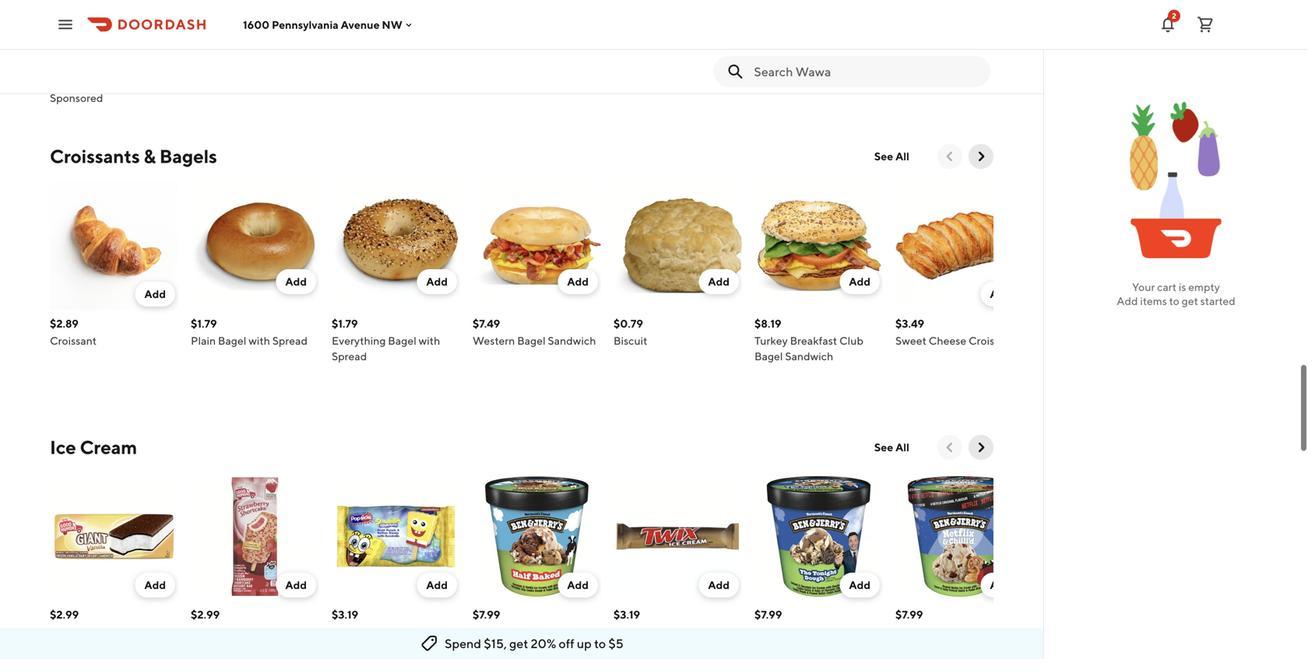 Task type: vqa. For each thing, say whether or not it's contained in the screenshot.
Salads
no



Task type: describe. For each thing, give the bounding box(es) containing it.
$4.39 sour patch kids watermelon soft & chewy candies (8 oz) sponsored
[[50, 26, 157, 104]]

vanilla inside $2.99 good humor giant vanilla ice cream sandwich (6 oz)
[[50, 642, 83, 654]]

oz) inside "welch's gluten free mixed fruit snacks gummies (5 oz)"
[[676, 74, 692, 87]]

ice inside $2.99 good humor strawberry shortcake ice cream bar (4 oz)
[[243, 642, 258, 654]]

& inside $4.39 sour patch kids watermelon soft & chewy candies (8 oz) sponsored
[[137, 59, 144, 72]]

$3.19 popsicle spongebob squarepants ice pop (4 oz)
[[332, 609, 446, 660]]

giant
[[117, 626, 144, 639]]

bite
[[524, 43, 545, 56]]

next button of carousel image for croissants & bagels
[[974, 149, 989, 164]]

add for $2.99 good humor strawberry shortcake ice cream bar (4 oz)
[[285, 579, 307, 592]]

bites
[[896, 74, 921, 87]]

$5
[[609, 637, 624, 652]]

to for items
[[1170, 295, 1180, 308]]

half
[[538, 626, 559, 639]]

patch
[[75, 43, 104, 56]]

$8.19
[[755, 317, 782, 330]]

(8
[[129, 74, 140, 87]]

spread for $1.79 plain bagel with spread
[[272, 335, 308, 347]]

previous button of carousel image for croissants & bagels
[[943, 149, 958, 164]]

(2.75
[[431, 59, 456, 72]]

free
[[692, 43, 715, 56]]

(4 inside $3.19 popsicle spongebob squarepants ice pop (4 oz)
[[436, 642, 446, 654]]

$15,
[[484, 637, 507, 652]]

ice inside $3.19 popsicle spongebob squarepants ice pop (4 oz)
[[397, 642, 412, 654]]

turkey
[[755, 335, 788, 347]]

spread for $1.79 everything bagel with spread
[[332, 350, 367, 363]]

$2.89 croissant
[[50, 317, 97, 347]]

$1.79 plain bagel with spread
[[191, 317, 308, 347]]

sour for gummi
[[499, 43, 522, 56]]

$7.99 for $7.99 ben & jerry's netflix & chill'd ice cream (1 pt)
[[896, 609, 924, 622]]

notification bell image
[[1159, 15, 1178, 34]]

ben & jerry's netflix & chill'd ice cream (1 pt) image
[[896, 473, 1025, 601]]

oz) inside $4.39 sour patch kids watermelon soft & chewy candies (8 oz) sponsored
[[142, 74, 157, 87]]

1600 pennsylvania avenue nw button
[[243, 18, 415, 31]]

get inside your cart is empty add items to get started
[[1182, 295, 1199, 308]]

candy inside airheads xtremes rainbow berry candy bites (6 oz)
[[971, 59, 1003, 72]]

1600
[[243, 18, 270, 31]]

bagel inside $8.19 turkey breakfast club bagel sandwich
[[755, 350, 783, 363]]

add for $8.19 turkey breakfast club bagel sandwich
[[850, 275, 871, 288]]

ben for ben & jerry's netflix & chill'd ice cream (1 pt)
[[896, 626, 916, 639]]

good for good humor giant vanilla ice cream sandwich (6 oz)
[[50, 626, 78, 639]]

baked
[[561, 626, 593, 639]]

$7.49 western bagel sandwich
[[473, 317, 596, 347]]

(6 inside $2.99 good humor giant vanilla ice cream sandwich (6 oz)
[[100, 657, 111, 660]]

& up "chill'd"
[[918, 626, 925, 639]]

vanilla inside $1.25 tastykake vanilla creme filled sugar wafers (2.75 oz)
[[383, 43, 417, 56]]

spend $15, get 20% off up to $5
[[445, 637, 624, 652]]

croissant image
[[50, 182, 178, 310]]

bar
[[296, 642, 313, 654]]

to for up
[[595, 637, 606, 652]]

parfait
[[790, 59, 824, 72]]

honey
[[280, 43, 313, 56]]

squarepants
[[332, 642, 394, 654]]

& inside 'link'
[[144, 145, 156, 168]]

see all link for croissants & bagels
[[865, 144, 919, 169]]

pt) for ben & jerry's the tonight dough ice cream (1 pt)
[[854, 642, 868, 654]]

shortcake
[[191, 642, 241, 654]]

add for $3.19 popsicle spongebob squarepants ice pop (4 oz)
[[426, 579, 448, 592]]

turkey breakfast club bagel sandwich image
[[755, 182, 884, 310]]

everything
[[332, 335, 386, 347]]

the
[[820, 626, 839, 639]]

with for everything bagel with spread
[[419, 335, 440, 347]]

ice inside $2.99 good humor giant vanilla ice cream sandwich (6 oz)
[[85, 642, 101, 654]]

strawberry
[[258, 626, 312, 639]]

oz) inside $2.99 good humor giant vanilla ice cream sandwich (6 oz)
[[113, 657, 128, 660]]

good humor giant vanilla ice cream sandwich (6 oz) image
[[50, 473, 178, 601]]

dough
[[755, 642, 789, 654]]

twix
[[614, 626, 636, 639]]

$1.25 tastykake vanilla creme filled sugar wafers (2.75 oz)
[[332, 26, 456, 87]]

tastykake for bun
[[191, 43, 240, 56]]

cream inside '$3.19 twix ice cream bars (3.13 oz)'
[[656, 626, 689, 639]]

add for $7.99 ben & jerry's the tonight dough ice cream (1 pt)
[[850, 579, 871, 592]]

candy inside trolli sour bite crawlers gummi candy (7.2 oz)
[[512, 59, 544, 72]]

chewy
[[50, 74, 85, 87]]

1 croissant from the left
[[50, 335, 97, 347]]

kids
[[106, 43, 128, 56]]

glazed
[[242, 43, 278, 56]]

$2.99 for $2.99 good humor giant vanilla ice cream sandwich (6 oz)
[[50, 609, 79, 622]]

$1.79 for $1.79 plain bagel with spread
[[191, 317, 217, 330]]

add for $7.99 ben & jerry's netflix & chill'd ice cream (1 pt)
[[991, 579, 1012, 592]]

humor for vanilla
[[80, 626, 114, 639]]

(5 inside "welch's gluten free mixed fruit snacks gummies (5 oz)"
[[664, 74, 674, 87]]

next button of carousel image for ice cream
[[974, 440, 989, 456]]

add for $3.19 twix ice cream bars (3.13 oz)
[[709, 579, 730, 592]]

sweet cheese croissant image
[[896, 182, 1025, 310]]

airheads xtremes rainbow berry candy bites (6 oz)
[[896, 43, 1003, 87]]

crawlers
[[547, 43, 591, 56]]

oz) inside airheads xtremes rainbow berry candy bites (6 oz)
[[936, 74, 951, 87]]

1600 pennsylvania avenue nw
[[243, 18, 403, 31]]

sugar
[[362, 59, 391, 72]]

2
[[1173, 11, 1177, 20]]

breakfast
[[790, 335, 838, 347]]

& inside $7.99 ben & jerry's the tonight dough ice cream (1 pt)
[[777, 626, 784, 639]]

ben for ben & jerry's half baked ice cream (1 pt)
[[473, 626, 493, 639]]

pop
[[414, 642, 434, 654]]

$7.99 ben & jerry's half baked ice cream (1 pt)
[[473, 609, 593, 654]]

oz) inside $3.19 popsicle spongebob squarepants ice pop (4 oz)
[[332, 657, 347, 660]]

oz) inside $2.29 tastykake glazed honey bun (5 oz)
[[226, 59, 241, 72]]

tonight
[[841, 626, 879, 639]]

jerry's for netflix
[[927, 626, 959, 639]]

$7.99 ben & jerry's the tonight dough ice cream (1 pt)
[[755, 609, 879, 654]]

creme
[[419, 43, 453, 56]]

filled
[[332, 59, 360, 72]]

oz) inside trolli sour bite crawlers gummi candy (7.2 oz)
[[566, 59, 581, 72]]

add for $3.49 sweet cheese croissant
[[991, 288, 1012, 301]]

$8.19 turkey breakfast club bagel sandwich
[[755, 317, 864, 363]]

previous button of carousel image for ice cream
[[943, 440, 958, 456]]

20%
[[531, 637, 557, 652]]

snacks
[[673, 59, 708, 72]]

ben & jerry's half baked ice cream (1 pt) image
[[473, 473, 601, 601]]

cheese
[[929, 335, 967, 347]]

cream inside $2.99 good humor giant vanilla ice cream sandwich (6 oz)
[[103, 642, 136, 654]]

welch's gluten free mixed fruit snacks gummies (5 oz)
[[614, 43, 715, 87]]

$3.19 for $3.19 popsicle spongebob squarepants ice pop (4 oz)
[[332, 609, 359, 622]]

oz) inside '$3.19 twix ice cream bars (3.13 oz)'
[[614, 642, 629, 654]]

with for plain bagel with spread
[[249, 335, 270, 347]]

items
[[1141, 295, 1168, 308]]

see for ice cream
[[875, 441, 894, 454]]

club
[[840, 335, 864, 347]]

$7.99 for $7.99 ben & jerry's the tonight dough ice cream (1 pt)
[[755, 609, 783, 622]]

watermelon
[[50, 59, 112, 72]]

see for croissants & bagels
[[875, 150, 894, 163]]

avenue
[[341, 18, 380, 31]]

add for $0.79 biscuit
[[709, 275, 730, 288]]

croissant inside $3.49 sweet cheese croissant
[[969, 335, 1016, 347]]

croissants & bagels
[[50, 145, 217, 168]]

ben & jerry's the tonight dough ice cream (1 pt) image
[[755, 473, 884, 601]]

up
[[577, 637, 592, 652]]

chill'd
[[896, 642, 928, 654]]

biscuit
[[614, 335, 648, 347]]

gummi
[[473, 59, 510, 72]]

airheads
[[896, 43, 940, 56]]



Task type: locate. For each thing, give the bounding box(es) containing it.
previous button of carousel image
[[943, 149, 958, 164], [943, 440, 958, 456]]

1 vertical spatial all
[[896, 441, 910, 454]]

(1 inside $7.99 ben & jerry's half baked ice cream (1 pt)
[[526, 642, 534, 654]]

bagel inside $1.79 plain bagel with spread
[[218, 335, 247, 347]]

1 vertical spatial see all
[[875, 441, 910, 454]]

spread
[[272, 335, 308, 347], [332, 350, 367, 363]]

cart
[[1158, 281, 1177, 294]]

2 horizontal spatial jerry's
[[927, 626, 959, 639]]

pt) inside $7.99 ben & jerry's the tonight dough ice cream (1 pt)
[[854, 642, 868, 654]]

get right $15,
[[510, 637, 529, 652]]

(1 down netflix
[[984, 642, 991, 654]]

ice inside $7.99 ben & jerry's the tonight dough ice cream (1 pt)
[[791, 642, 806, 654]]

$2.99 for $2.99 good humor strawberry shortcake ice cream bar (4 oz)
[[191, 609, 220, 622]]

2 previous button of carousel image from the top
[[943, 440, 958, 456]]

1 vertical spatial next button of carousel image
[[974, 440, 989, 456]]

cream
[[755, 59, 788, 72], [80, 437, 137, 459], [656, 626, 689, 639], [103, 642, 136, 654], [261, 642, 294, 654], [490, 642, 524, 654], [808, 642, 842, 654], [948, 642, 981, 654]]

ice inside $7.99 ben & jerry's half baked ice cream (1 pt)
[[473, 642, 488, 654]]

ben inside $7.99 ben & jerry's half baked ice cream (1 pt)
[[473, 626, 493, 639]]

bagel right plain
[[218, 335, 247, 347]]

ice inside '$3.19 twix ice cream bars (3.13 oz)'
[[638, 626, 654, 639]]

to
[[1170, 295, 1180, 308], [595, 637, 606, 652]]

oz) down filled
[[332, 74, 347, 87]]

add for $7.49 western bagel sandwich
[[568, 275, 589, 288]]

spongebob
[[376, 626, 435, 639]]

cream inside chocolate cookies & cream parfait
[[755, 59, 788, 72]]

good humor strawberry shortcake ice cream bar (4 oz) image
[[191, 473, 319, 601]]

sour left 'bite'
[[499, 43, 522, 56]]

1 vertical spatial (5
[[664, 74, 674, 87]]

$2.99
[[50, 609, 79, 622], [191, 609, 220, 622]]

$1.79
[[191, 317, 217, 330], [332, 317, 358, 330]]

0 horizontal spatial (1
[[526, 642, 534, 654]]

biscuit image
[[614, 182, 742, 310]]

$3.49 sweet cheese croissant
[[896, 317, 1016, 347]]

0 vertical spatial (4
[[436, 642, 446, 654]]

0 horizontal spatial $3.19
[[332, 609, 359, 622]]

0 vertical spatial get
[[1182, 295, 1199, 308]]

bagel inside $7.49 western bagel sandwich
[[517, 335, 546, 347]]

& right 'spend'
[[495, 626, 502, 639]]

2 jerry's from the left
[[786, 626, 818, 639]]

0 horizontal spatial to
[[595, 637, 606, 652]]

(1 for dough
[[844, 642, 852, 654]]

1 pt) from the left
[[536, 642, 550, 654]]

0 horizontal spatial $2.99
[[50, 609, 79, 622]]

1 see from the top
[[875, 150, 894, 163]]

pt) down tonight
[[854, 642, 868, 654]]

sponsored
[[50, 92, 103, 104]]

1 horizontal spatial with
[[419, 335, 440, 347]]

3 $7.99 from the left
[[896, 609, 924, 622]]

humor up shortcake
[[221, 626, 255, 639]]

pt) down netflix
[[994, 642, 1008, 654]]

add for $1.79 plain bagel with spread
[[285, 275, 307, 288]]

1 vertical spatial sandwich
[[786, 350, 834, 363]]

0 vertical spatial next button of carousel image
[[974, 149, 989, 164]]

$7.99 ben & jerry's netflix & chill'd ice cream (1 pt)
[[896, 609, 1008, 654]]

croissant right the "cheese"
[[969, 335, 1016, 347]]

ice cream link
[[50, 436, 137, 460]]

2 $1.79 from the left
[[332, 317, 358, 330]]

1 see all link from the top
[[865, 144, 919, 169]]

1 with from the left
[[249, 335, 270, 347]]

0 horizontal spatial croissant
[[50, 335, 97, 347]]

bagel down turkey
[[755, 350, 783, 363]]

western bagel sandwich image
[[473, 182, 601, 310]]

bagels
[[159, 145, 217, 168]]

oz) right bun
[[226, 59, 241, 72]]

1 horizontal spatial $1.79
[[332, 317, 358, 330]]

0 vertical spatial spread
[[272, 335, 308, 347]]

1 vertical spatial previous button of carousel image
[[943, 440, 958, 456]]

spread down everything
[[332, 350, 367, 363]]

bagel
[[218, 335, 247, 347], [388, 335, 417, 347], [517, 335, 546, 347], [755, 350, 783, 363]]

cream inside $2.99 good humor strawberry shortcake ice cream bar (4 oz)
[[261, 642, 294, 654]]

with inside $1.79 everything bagel with spread
[[419, 335, 440, 347]]

popsicle
[[332, 626, 374, 639]]

0 vertical spatial vanilla
[[383, 43, 417, 56]]

spend
[[445, 637, 482, 652]]

$7.99
[[473, 609, 501, 622], [755, 609, 783, 622], [896, 609, 924, 622]]

1 horizontal spatial $3.19
[[614, 609, 641, 622]]

$2.99 inside $2.99 good humor giant vanilla ice cream sandwich (6 oz)
[[50, 609, 79, 622]]

2 horizontal spatial pt)
[[994, 642, 1008, 654]]

1 $2.99 from the left
[[50, 609, 79, 622]]

1 horizontal spatial $2.99
[[191, 609, 220, 622]]

$3.19 inside '$3.19 twix ice cream bars (3.13 oz)'
[[614, 609, 641, 622]]

oz) down shortcake
[[203, 657, 219, 660]]

oz) down "giant"
[[113, 657, 128, 660]]

see
[[875, 150, 894, 163], [875, 441, 894, 454]]

jerry's left half
[[504, 626, 536, 639]]

3 jerry's from the left
[[927, 626, 959, 639]]

popsicle spongebob squarepants ice pop (4 oz) image
[[332, 473, 460, 601]]

1 horizontal spatial sandwich
[[548, 335, 596, 347]]

add inside your cart is empty add items to get started
[[1117, 295, 1139, 308]]

gummies
[[614, 74, 662, 87]]

$7.99 up "chill'd"
[[896, 609, 924, 622]]

$7.99 inside $7.99 ben & jerry's half baked ice cream (1 pt)
[[473, 609, 501, 622]]

pt)
[[536, 642, 550, 654], [854, 642, 868, 654], [994, 642, 1008, 654]]

1 all from the top
[[896, 150, 910, 163]]

1 vertical spatial (6
[[100, 657, 111, 660]]

(4 inside $2.99 good humor strawberry shortcake ice cream bar (4 oz)
[[191, 657, 201, 660]]

1 ben from the left
[[473, 626, 493, 639]]

2 horizontal spatial sandwich
[[786, 350, 834, 363]]

chocolate
[[755, 43, 807, 56]]

$7.99 up $15,
[[473, 609, 501, 622]]

1 horizontal spatial sour
[[499, 43, 522, 56]]

wafers
[[393, 59, 428, 72]]

get down is
[[1182, 295, 1199, 308]]

see all link for ice cream
[[865, 436, 919, 460]]

$7.49
[[473, 317, 501, 330]]

0 vertical spatial all
[[896, 150, 910, 163]]

1 $1.79 from the left
[[191, 317, 217, 330]]

to inside your cart is empty add items to get started
[[1170, 295, 1180, 308]]

good inside $2.99 good humor giant vanilla ice cream sandwich (6 oz)
[[50, 626, 78, 639]]

(5 down fruit
[[664, 74, 674, 87]]

0 vertical spatial previous button of carousel image
[[943, 149, 958, 164]]

& up dough
[[777, 626, 784, 639]]

1 humor from the left
[[80, 626, 114, 639]]

0 horizontal spatial with
[[249, 335, 270, 347]]

1 horizontal spatial (6
[[923, 74, 934, 87]]

1 candy from the left
[[512, 59, 544, 72]]

& inside $7.99 ben & jerry's half baked ice cream (1 pt)
[[495, 626, 502, 639]]

sour down '$4.39'
[[50, 43, 73, 56]]

sandwich inside $7.49 western bagel sandwich
[[548, 335, 596, 347]]

1 sour from the left
[[50, 43, 73, 56]]

1 horizontal spatial vanilla
[[383, 43, 417, 56]]

0 vertical spatial to
[[1170, 295, 1180, 308]]

open menu image
[[56, 15, 75, 34]]

0 vertical spatial see all link
[[865, 144, 919, 169]]

trolli
[[473, 43, 497, 56]]

1 see all from the top
[[875, 150, 910, 163]]

welch's
[[614, 43, 653, 56]]

humor left "giant"
[[80, 626, 114, 639]]

all
[[896, 150, 910, 163], [896, 441, 910, 454]]

plain
[[191, 335, 216, 347]]

croissant
[[50, 335, 97, 347], [969, 335, 1016, 347]]

0 horizontal spatial sandwich
[[50, 657, 98, 660]]

jerry's left the
[[786, 626, 818, 639]]

gluten
[[656, 43, 690, 56]]

1 $7.99 from the left
[[473, 609, 501, 622]]

with left the western
[[419, 335, 440, 347]]

(4 down shortcake
[[191, 657, 201, 660]]

ice cream
[[50, 437, 137, 459]]

$1.79 up everything
[[332, 317, 358, 330]]

add for $1.79 everything bagel with spread
[[426, 275, 448, 288]]

(1
[[526, 642, 534, 654], [844, 642, 852, 654], [984, 642, 991, 654]]

off
[[559, 637, 575, 652]]

is
[[1179, 281, 1187, 294]]

$1.79 inside $1.79 everything bagel with spread
[[332, 317, 358, 330]]

2 horizontal spatial (1
[[984, 642, 991, 654]]

ice
[[50, 437, 76, 459], [638, 626, 654, 639], [85, 642, 101, 654], [243, 642, 258, 654], [397, 642, 412, 654], [473, 642, 488, 654], [791, 642, 806, 654], [931, 642, 946, 654]]

1 $3.19 from the left
[[332, 609, 359, 622]]

oz) down snacks
[[676, 74, 692, 87]]

1 horizontal spatial ben
[[755, 626, 775, 639]]

bagel inside $1.79 everything bagel with spread
[[388, 335, 417, 347]]

$2.29 tastykake glazed honey bun (5 oz)
[[191, 26, 313, 72]]

$3.19 for $3.19 twix ice cream bars (3.13 oz)
[[614, 609, 641, 622]]

1 vertical spatial to
[[595, 637, 606, 652]]

tastykake inside $2.29 tastykake glazed honey bun (5 oz)
[[191, 43, 240, 56]]

1 previous button of carousel image from the top
[[943, 149, 958, 164]]

1 vertical spatial (4
[[191, 657, 201, 660]]

$2.99 good humor strawberry shortcake ice cream bar (4 oz)
[[191, 609, 313, 660]]

jerry's inside $7.99 ben & jerry's half baked ice cream (1 pt)
[[504, 626, 536, 639]]

jerry's for half
[[504, 626, 536, 639]]

plain bagel with spread image
[[191, 182, 319, 310]]

2 see from the top
[[875, 441, 894, 454]]

1 vertical spatial get
[[510, 637, 529, 652]]

cookies
[[809, 43, 849, 56]]

1 vertical spatial vanilla
[[50, 642, 83, 654]]

with right plain
[[249, 335, 270, 347]]

pt) down half
[[536, 642, 550, 654]]

started
[[1201, 295, 1236, 308]]

jerry's inside $7.99 ben & jerry's the tonight dough ice cream (1 pt)
[[786, 626, 818, 639]]

2 tastykake from the left
[[332, 43, 381, 56]]

0 horizontal spatial get
[[510, 637, 529, 652]]

1 horizontal spatial good
[[191, 626, 219, 639]]

bagel for everything
[[388, 335, 417, 347]]

2 (1 from the left
[[844, 642, 852, 654]]

2 see all from the top
[[875, 441, 910, 454]]

bagel for plain
[[218, 335, 247, 347]]

1 horizontal spatial pt)
[[854, 642, 868, 654]]

ice inside $7.99 ben & jerry's netflix & chill'd ice cream (1 pt)
[[931, 642, 946, 654]]

2 croissant from the left
[[969, 335, 1016, 347]]

jerry's inside $7.99 ben & jerry's netflix & chill'd ice cream (1 pt)
[[927, 626, 959, 639]]

0 vertical spatial see all
[[875, 150, 910, 163]]

0 horizontal spatial good
[[50, 626, 78, 639]]

see all for ice cream
[[875, 441, 910, 454]]

1 horizontal spatial spread
[[332, 350, 367, 363]]

0 horizontal spatial sour
[[50, 43, 73, 56]]

candy down xtremes on the right
[[971, 59, 1003, 72]]

0 vertical spatial (5
[[213, 59, 224, 72]]

your
[[1133, 281, 1156, 294]]

tastykake down $2.29 at top left
[[191, 43, 240, 56]]

$1.79 for $1.79 everything bagel with spread
[[332, 317, 358, 330]]

oz) inside $2.99 good humor strawberry shortcake ice cream bar (4 oz)
[[203, 657, 219, 660]]

twix ice cream bars (3.13 oz) image
[[614, 473, 742, 601]]

$3.19 twix ice cream bars (3.13 oz)
[[614, 609, 738, 654]]

oz) down twix
[[614, 642, 629, 654]]

(3.13
[[715, 626, 738, 639]]

(6
[[923, 74, 934, 87], [100, 657, 111, 660]]

croissants
[[50, 145, 140, 168]]

cream inside $7.99 ben & jerry's netflix & chill'd ice cream (1 pt)
[[948, 642, 981, 654]]

1 vertical spatial see all link
[[865, 436, 919, 460]]

0 vertical spatial sandwich
[[548, 335, 596, 347]]

1 vertical spatial spread
[[332, 350, 367, 363]]

sandwich inside $8.19 turkey breakfast club bagel sandwich
[[786, 350, 834, 363]]

tastykake inside $1.25 tastykake vanilla creme filled sugar wafers (2.75 oz)
[[332, 43, 381, 56]]

spread inside $1.79 everything bagel with spread
[[332, 350, 367, 363]]

cream inside $7.99 ben & jerry's the tonight dough ice cream (1 pt)
[[808, 642, 842, 654]]

0 horizontal spatial (5
[[213, 59, 224, 72]]

$0.79
[[614, 317, 644, 330]]

with inside $1.79 plain bagel with spread
[[249, 335, 270, 347]]

xtremes
[[942, 43, 984, 56]]

netflix
[[961, 626, 995, 639]]

2 with from the left
[[419, 335, 440, 347]]

$1.79 inside $1.79 plain bagel with spread
[[191, 317, 217, 330]]

see all for croissants & bagels
[[875, 150, 910, 163]]

bagel right the western
[[517, 335, 546, 347]]

everything bagel with spread image
[[332, 182, 460, 310]]

0 horizontal spatial candy
[[512, 59, 544, 72]]

1 tastykake from the left
[[191, 43, 240, 56]]

2 good from the left
[[191, 626, 219, 639]]

croissant down $2.89
[[50, 335, 97, 347]]

2 vertical spatial sandwich
[[50, 657, 98, 660]]

$7.99 inside $7.99 ben & jerry's the tonight dough ice cream (1 pt)
[[755, 609, 783, 622]]

cream inside ice cream link
[[80, 437, 137, 459]]

1 (1 from the left
[[526, 642, 534, 654]]

(1 right $15,
[[526, 642, 534, 654]]

pennsylvania
[[272, 18, 339, 31]]

bun
[[191, 59, 211, 72]]

$1.79 everything bagel with spread
[[332, 317, 440, 363]]

add
[[285, 275, 307, 288], [426, 275, 448, 288], [568, 275, 589, 288], [709, 275, 730, 288], [850, 275, 871, 288], [144, 288, 166, 301], [991, 288, 1012, 301], [1117, 295, 1139, 308], [144, 579, 166, 592], [285, 579, 307, 592], [426, 579, 448, 592], [568, 579, 589, 592], [709, 579, 730, 592], [850, 579, 871, 592], [991, 579, 1012, 592]]

2 ben from the left
[[755, 626, 775, 639]]

humor inside $2.99 good humor strawberry shortcake ice cream bar (4 oz)
[[221, 626, 255, 639]]

0 horizontal spatial jerry's
[[504, 626, 536, 639]]

$2.99 inside $2.99 good humor strawberry shortcake ice cream bar (4 oz)
[[191, 609, 220, 622]]

0 horizontal spatial (4
[[191, 657, 201, 660]]

(1 for chill'd
[[984, 642, 991, 654]]

good
[[50, 626, 78, 639], [191, 626, 219, 639]]

western
[[473, 335, 515, 347]]

$7.99 inside $7.99 ben & jerry's netflix & chill'd ice cream (1 pt)
[[896, 609, 924, 622]]

oz) down crawlers
[[566, 59, 581, 72]]

oz)
[[226, 59, 241, 72], [566, 59, 581, 72], [142, 74, 157, 87], [332, 74, 347, 87], [676, 74, 692, 87], [936, 74, 951, 87], [614, 642, 629, 654], [113, 657, 128, 660], [203, 657, 219, 660], [332, 657, 347, 660]]

2 all from the top
[[896, 441, 910, 454]]

vanilla
[[383, 43, 417, 56], [50, 642, 83, 654]]

0 horizontal spatial spread
[[272, 335, 308, 347]]

$1.25
[[332, 26, 359, 39]]

pt) inside $7.99 ben & jerry's half baked ice cream (1 pt)
[[536, 642, 550, 654]]

1 horizontal spatial tastykake
[[332, 43, 381, 56]]

2 sour from the left
[[499, 43, 522, 56]]

chocolate cookies & cream parfait
[[755, 43, 858, 72]]

$2.29
[[191, 26, 220, 39]]

good inside $2.99 good humor strawberry shortcake ice cream bar (4 oz)
[[191, 626, 219, 639]]

good for good humor strawberry shortcake ice cream bar (4 oz)
[[191, 626, 219, 639]]

(1 down tonight
[[844, 642, 852, 654]]

(5 right bun
[[213, 59, 224, 72]]

2 $7.99 from the left
[[755, 609, 783, 622]]

candy down 'bite'
[[512, 59, 544, 72]]

humor for shortcake
[[221, 626, 255, 639]]

next button of carousel image
[[974, 149, 989, 164], [974, 440, 989, 456]]

1 horizontal spatial jerry's
[[786, 626, 818, 639]]

good up shortcake
[[191, 626, 219, 639]]

$4.39
[[50, 26, 79, 39]]

add for $2.89 croissant
[[144, 288, 166, 301]]

1 horizontal spatial (4
[[436, 642, 446, 654]]

2 pt) from the left
[[854, 642, 868, 654]]

2 horizontal spatial $7.99
[[896, 609, 924, 622]]

humor inside $2.99 good humor giant vanilla ice cream sandwich (6 oz)
[[80, 626, 114, 639]]

1 jerry's from the left
[[504, 626, 536, 639]]

croissants & bagels link
[[50, 144, 217, 169]]

good left "giant"
[[50, 626, 78, 639]]

oz) down berry on the right top
[[936, 74, 951, 87]]

ben inside $7.99 ben & jerry's the tonight dough ice cream (1 pt)
[[755, 626, 775, 639]]

1 horizontal spatial humor
[[221, 626, 255, 639]]

ben inside $7.99 ben & jerry's netflix & chill'd ice cream (1 pt)
[[896, 626, 916, 639]]

0 horizontal spatial (6
[[100, 657, 111, 660]]

sandwich inside $2.99 good humor giant vanilla ice cream sandwich (6 oz)
[[50, 657, 98, 660]]

0 horizontal spatial humor
[[80, 626, 114, 639]]

1 horizontal spatial to
[[1170, 295, 1180, 308]]

$7.99 for $7.99 ben & jerry's half baked ice cream (1 pt)
[[473, 609, 501, 622]]

cream inside $7.99 ben & jerry's half baked ice cream (1 pt)
[[490, 642, 524, 654]]

candy
[[512, 59, 544, 72], [971, 59, 1003, 72]]

soft
[[114, 59, 135, 72]]

humor
[[80, 626, 114, 639], [221, 626, 255, 639]]

3 (1 from the left
[[984, 642, 991, 654]]

trolli sour bite crawlers gummi candy (7.2 oz)
[[473, 43, 591, 72]]

tastykake up filled
[[332, 43, 381, 56]]

2 next button of carousel image from the top
[[974, 440, 989, 456]]

2 horizontal spatial ben
[[896, 626, 916, 639]]

0 horizontal spatial ben
[[473, 626, 493, 639]]

ben
[[473, 626, 493, 639], [755, 626, 775, 639], [896, 626, 916, 639]]

2 see all link from the top
[[865, 436, 919, 460]]

bagel right everything
[[388, 335, 417, 347]]

sour inside $4.39 sour patch kids watermelon soft & chewy candies (8 oz) sponsored
[[50, 43, 73, 56]]

all for ice cream
[[896, 441, 910, 454]]

& inside chocolate cookies & cream parfait
[[851, 43, 858, 56]]

jerry's up "chill'd"
[[927, 626, 959, 639]]

$3.19 inside $3.19 popsicle spongebob squarepants ice pop (4 oz)
[[332, 609, 359, 622]]

$7.99 up dough
[[755, 609, 783, 622]]

bagel for western
[[517, 335, 546, 347]]

0 horizontal spatial $7.99
[[473, 609, 501, 622]]

0 horizontal spatial vanilla
[[50, 642, 83, 654]]

spread left everything
[[272, 335, 308, 347]]

3 ben from the left
[[896, 626, 916, 639]]

2 $2.99 from the left
[[191, 609, 220, 622]]

$1.79 up plain
[[191, 317, 217, 330]]

jerry's for the
[[786, 626, 818, 639]]

1 horizontal spatial croissant
[[969, 335, 1016, 347]]

(6 inside airheads xtremes rainbow berry candy bites (6 oz)
[[923, 74, 934, 87]]

bars
[[691, 626, 713, 639]]

$3.19
[[332, 609, 359, 622], [614, 609, 641, 622]]

(5 inside $2.29 tastykake glazed honey bun (5 oz)
[[213, 59, 224, 72]]

tastykake for filled
[[332, 43, 381, 56]]

1 next button of carousel image from the top
[[974, 149, 989, 164]]

all for croissants & bagels
[[896, 150, 910, 163]]

& right soft
[[137, 59, 144, 72]]

$3.19 up popsicle
[[332, 609, 359, 622]]

0 items, open order cart image
[[1197, 15, 1215, 34]]

rainbow
[[896, 59, 940, 72]]

spread inside $1.79 plain bagel with spread
[[272, 335, 308, 347]]

$2.99 good humor giant vanilla ice cream sandwich (6 oz)
[[50, 609, 144, 660]]

1 horizontal spatial $7.99
[[755, 609, 783, 622]]

fruit
[[647, 59, 671, 72]]

oz) down squarepants
[[332, 657, 347, 660]]

1 vertical spatial see
[[875, 441, 894, 454]]

3 pt) from the left
[[994, 642, 1008, 654]]

(5
[[213, 59, 224, 72], [664, 74, 674, 87]]

2 humor from the left
[[221, 626, 255, 639]]

0 vertical spatial (6
[[923, 74, 934, 87]]

pt) inside $7.99 ben & jerry's netflix & chill'd ice cream (1 pt)
[[994, 642, 1008, 654]]

your cart is empty add items to get started
[[1117, 281, 1236, 308]]

& right netflix
[[997, 626, 1004, 639]]

Search Wawa search field
[[755, 63, 979, 80]]

(1 inside $7.99 ben & jerry's the tonight dough ice cream (1 pt)
[[844, 642, 852, 654]]

$3.19 up twix
[[614, 609, 641, 622]]

add for $2.99 good humor giant vanilla ice cream sandwich (6 oz)
[[144, 579, 166, 592]]

0 horizontal spatial $1.79
[[191, 317, 217, 330]]

empty
[[1189, 281, 1221, 294]]

to down cart
[[1170, 295, 1180, 308]]

2 candy from the left
[[971, 59, 1003, 72]]

1 horizontal spatial candy
[[971, 59, 1003, 72]]

ben for ben & jerry's the tonight dough ice cream (1 pt)
[[755, 626, 775, 639]]

sweet
[[896, 335, 927, 347]]

& left bagels
[[144, 145, 156, 168]]

oz) right (8
[[142, 74, 157, 87]]

$3.49
[[896, 317, 925, 330]]

0 vertical spatial see
[[875, 150, 894, 163]]

1 horizontal spatial (1
[[844, 642, 852, 654]]

(4 right the pop
[[436, 642, 446, 654]]

0 horizontal spatial tastykake
[[191, 43, 240, 56]]

& up search wawa "search box"
[[851, 43, 858, 56]]

sour inside trolli sour bite crawlers gummi candy (7.2 oz)
[[499, 43, 522, 56]]

2 $3.19 from the left
[[614, 609, 641, 622]]

1 horizontal spatial get
[[1182, 295, 1199, 308]]

oz) inside $1.25 tastykake vanilla creme filled sugar wafers (2.75 oz)
[[332, 74, 347, 87]]

(1 inside $7.99 ben & jerry's netflix & chill'd ice cream (1 pt)
[[984, 642, 991, 654]]

pt) for ben & jerry's netflix & chill'd ice cream (1 pt)
[[994, 642, 1008, 654]]

0 horizontal spatial pt)
[[536, 642, 550, 654]]

add for $7.99 ben & jerry's half baked ice cream (1 pt)
[[568, 579, 589, 592]]

to right up
[[595, 637, 606, 652]]

1 horizontal spatial (5
[[664, 74, 674, 87]]

sour for watermelon
[[50, 43, 73, 56]]

1 good from the left
[[50, 626, 78, 639]]



